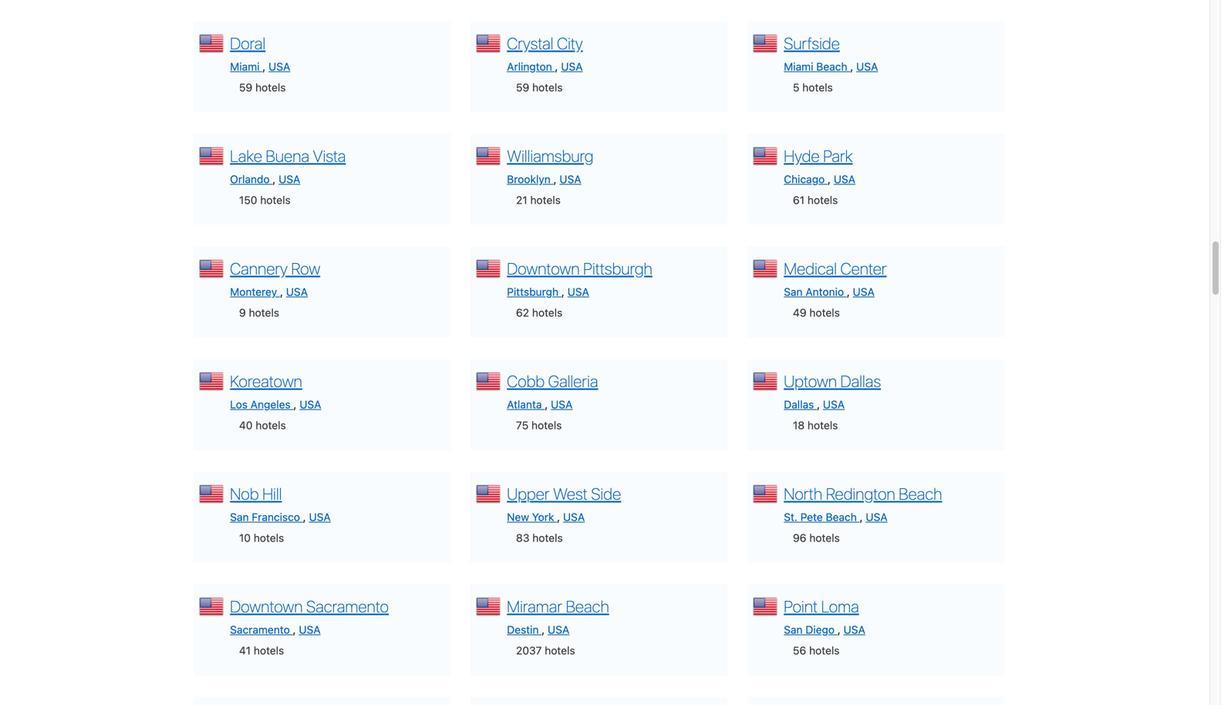 Task type: locate. For each thing, give the bounding box(es) containing it.
usa link down west
[[563, 511, 585, 523]]

hotels down pittsburgh link
[[532, 306, 563, 319]]

1 vertical spatial san
[[230, 511, 249, 523]]

beach inside surfside miami beach , usa
[[817, 60, 848, 73]]

, inside lake buena vista orlando , usa
[[273, 173, 276, 185]]

1 vertical spatial downtown
[[230, 597, 303, 616]]

koreatown link
[[230, 371, 302, 391]]

1 miami from the left
[[230, 60, 260, 73]]

san francisco link
[[230, 511, 303, 523]]

williamsburg
[[507, 146, 594, 165]]

north redington beach link
[[784, 484, 943, 503]]

2 miami from the left
[[784, 60, 814, 73]]

usa link down city
[[561, 60, 583, 73]]

usa right miami link
[[269, 60, 290, 73]]

usa inside 'cannery row monterey , usa'
[[286, 285, 308, 298]]

upper west side new york , usa
[[507, 484, 621, 523]]

0 horizontal spatial pittsburgh
[[507, 285, 559, 298]]

1 59 from the left
[[239, 81, 253, 94]]

, inside koreatown los angeles , usa
[[294, 398, 297, 411]]

, inside surfside miami beach , usa
[[851, 60, 854, 73]]

doral link
[[230, 33, 266, 53]]

hotels down st. pete beach 'link'
[[810, 532, 840, 544]]

0 vertical spatial downtown
[[507, 259, 580, 278]]

usa link down downtown pittsburgh link
[[568, 285, 589, 298]]

usa inside downtown pittsburgh pittsburgh , usa
[[568, 285, 589, 298]]

miami down doral
[[230, 60, 260, 73]]

downtown up the "sacramento" link
[[230, 597, 303, 616]]

san for nob
[[230, 511, 249, 523]]

koreatown los angeles , usa
[[230, 371, 321, 411]]

cannery row monterey , usa
[[230, 259, 320, 298]]

hotels for cannery row
[[249, 306, 279, 319]]

beach
[[817, 60, 848, 73], [899, 484, 943, 503], [826, 511, 857, 523], [566, 597, 609, 616]]

usa down "lake buena vista" link
[[279, 173, 300, 185]]

usa link down cobb galleria link
[[551, 398, 573, 411]]

usa down north redington beach link
[[866, 511, 888, 523]]

59 down the 'arlington'
[[516, 81, 530, 94]]

hotels right 9
[[249, 306, 279, 319]]

0 horizontal spatial 59
[[239, 81, 253, 94]]

0 horizontal spatial miami
[[230, 60, 260, 73]]

san
[[784, 285, 803, 298], [230, 511, 249, 523], [784, 623, 803, 636]]

hotels down the "sacramento" link
[[254, 644, 284, 657]]

59 hotels down miami link
[[239, 81, 286, 94]]

san up 56 on the bottom of page
[[784, 623, 803, 636]]

usa link down 'loma' at the bottom
[[844, 623, 866, 636]]

usa inside miramar beach destin , usa
[[548, 623, 570, 636]]

usa inside koreatown los angeles , usa
[[300, 398, 321, 411]]

williamsburg link
[[507, 146, 594, 165]]

1 horizontal spatial miami
[[784, 60, 814, 73]]

0 horizontal spatial dallas
[[784, 398, 814, 411]]

1 horizontal spatial pittsburgh
[[583, 259, 653, 278]]

2 59 from the left
[[516, 81, 530, 94]]

0 vertical spatial san
[[784, 285, 803, 298]]

hotels down miami beach link on the top right
[[803, 81, 833, 94]]

loma
[[822, 597, 859, 616]]

cobb galleria atlanta , usa
[[507, 371, 598, 411]]

10 hotels
[[239, 532, 284, 544]]

usa down williamsburg
[[560, 173, 582, 185]]

0 vertical spatial sacramento
[[306, 597, 389, 616]]

0 vertical spatial dallas
[[841, 371, 881, 391]]

hotels down "san francisco" link
[[254, 532, 284, 544]]

usa down center
[[853, 285, 875, 298]]

destin
[[507, 623, 539, 636]]

hotels right 18
[[808, 419, 838, 432]]

pete
[[801, 511, 823, 523]]

hotels down diego
[[809, 644, 840, 657]]

hotels for koreatown
[[256, 419, 286, 432]]

usa link down park
[[834, 173, 856, 185]]

59 for miami
[[239, 81, 253, 94]]

2 vertical spatial san
[[784, 623, 803, 636]]

downtown inside downtown pittsburgh pittsburgh , usa
[[507, 259, 580, 278]]

61 hotels
[[793, 194, 838, 206]]

usa link down row
[[286, 285, 308, 298]]

1 horizontal spatial 59
[[516, 81, 530, 94]]

atlanta link
[[507, 398, 545, 411]]

usa link right francisco on the left bottom
[[309, 511, 331, 523]]

medical
[[784, 259, 837, 278]]

hotels for medical center
[[810, 306, 840, 319]]

hotels right 61
[[808, 194, 838, 206]]

san up 10
[[230, 511, 249, 523]]

beach right miramar
[[566, 597, 609, 616]]

usa link right miami beach link on the top right
[[857, 60, 878, 73]]

north redington beach st. pete beach , usa
[[784, 484, 943, 523]]

usa down park
[[834, 173, 856, 185]]

59 hotels down arlington link
[[516, 81, 563, 94]]

, inside upper west side new york , usa
[[557, 511, 560, 523]]

miami
[[230, 60, 260, 73], [784, 60, 814, 73]]

usa link for lake buena vista
[[279, 173, 300, 185]]

medical center link
[[784, 259, 887, 278]]

usa down downtown pittsburgh link
[[568, 285, 589, 298]]

usa down uptown dallas "link"
[[823, 398, 845, 411]]

0 horizontal spatial sacramento
[[230, 623, 290, 636]]

40
[[239, 419, 253, 432]]

beach right redington
[[899, 484, 943, 503]]

usa down cobb galleria link
[[551, 398, 573, 411]]

usa inside surfside miami beach , usa
[[857, 60, 878, 73]]

2 59 hotels from the left
[[516, 81, 563, 94]]

0 horizontal spatial downtown
[[230, 597, 303, 616]]

hotels for crystal city
[[532, 81, 563, 94]]

cobb
[[507, 371, 545, 391]]

uptown dallas link
[[784, 371, 881, 391]]

downtown
[[507, 259, 580, 278], [230, 597, 303, 616]]

lake buena vista orlando , usa
[[230, 146, 346, 185]]

1 vertical spatial pittsburgh
[[507, 285, 559, 298]]

downtown sacramento sacramento , usa
[[230, 597, 389, 636]]

59 down miami link
[[239, 81, 253, 94]]

st.
[[784, 511, 798, 523]]

san up 49
[[784, 285, 803, 298]]

5 hotels
[[793, 81, 833, 94]]

usa inside crystal city arlington , usa
[[561, 60, 583, 73]]

usa link down north redington beach link
[[866, 511, 888, 523]]

usa inside upper west side new york , usa
[[563, 511, 585, 523]]

usa link for koreatown
[[300, 398, 321, 411]]

, inside downtown pittsburgh pittsburgh , usa
[[562, 285, 565, 298]]

usa link down uptown dallas "link"
[[823, 398, 845, 411]]

usa link down center
[[853, 285, 875, 298]]

hotels down arlington link
[[532, 81, 563, 94]]

brooklyn
[[507, 173, 551, 185]]

0 horizontal spatial 59 hotels
[[239, 81, 286, 94]]

usa link for cannery row
[[286, 285, 308, 298]]

crystal city arlington , usa
[[507, 33, 583, 73]]

usa inside cobb galleria atlanta , usa
[[551, 398, 573, 411]]

dallas link
[[784, 398, 817, 411]]

usa link down miramar beach link
[[548, 623, 570, 636]]

49
[[793, 306, 807, 319]]

park
[[823, 146, 853, 165]]

hotels down the antonio
[[810, 306, 840, 319]]

hotels for williamsburg
[[530, 194, 561, 206]]

point loma san diego , usa
[[784, 597, 866, 636]]

lake buena vista link
[[230, 146, 346, 165]]

usa inside hyde park chicago , usa
[[834, 173, 856, 185]]

hyde
[[784, 146, 820, 165]]

chicago
[[784, 173, 825, 185]]

hotels down miami link
[[255, 81, 286, 94]]

hotels right '150'
[[260, 194, 291, 206]]

surfside link
[[784, 33, 840, 53]]

usa link
[[269, 60, 290, 73], [561, 60, 583, 73], [857, 60, 878, 73], [279, 173, 300, 185], [560, 173, 582, 185], [834, 173, 856, 185], [286, 285, 308, 298], [568, 285, 589, 298], [853, 285, 875, 298], [300, 398, 321, 411], [551, 398, 573, 411], [823, 398, 845, 411], [309, 511, 331, 523], [563, 511, 585, 523], [866, 511, 888, 523], [299, 623, 321, 636], [548, 623, 570, 636], [844, 623, 866, 636]]

usa link for hyde park
[[834, 173, 856, 185]]

pittsburgh
[[583, 259, 653, 278], [507, 285, 559, 298]]

miramar beach link
[[507, 597, 609, 616]]

hotels for surfside
[[803, 81, 833, 94]]

usa link down williamsburg
[[560, 173, 582, 185]]

usa link for north redington beach
[[866, 511, 888, 523]]

usa link down "lake buena vista" link
[[279, 173, 300, 185]]

downtown for downtown pittsburgh
[[507, 259, 580, 278]]

59 hotels
[[239, 81, 286, 94], [516, 81, 563, 94]]

dallas
[[841, 371, 881, 391], [784, 398, 814, 411]]

usa right miami beach link on the top right
[[857, 60, 878, 73]]

41
[[239, 644, 251, 657]]

dallas up 18
[[784, 398, 814, 411]]

san inside point loma san diego , usa
[[784, 623, 803, 636]]

61
[[793, 194, 805, 206]]

downtown inside downtown sacramento sacramento , usa
[[230, 597, 303, 616]]

buena
[[266, 146, 309, 165]]

usa down 'loma' at the bottom
[[844, 623, 866, 636]]

usa inside nob hill san francisco , usa
[[309, 511, 331, 523]]

beach up 5 hotels on the top right of page
[[817, 60, 848, 73]]

59 for city
[[516, 81, 530, 94]]

los angeles link
[[230, 398, 294, 411]]

usa link right miami link
[[269, 60, 290, 73]]

10
[[239, 532, 251, 544]]

150
[[239, 194, 257, 206]]

hotels for nob hill
[[254, 532, 284, 544]]

miami inside surfside miami beach , usa
[[784, 60, 814, 73]]

, inside 'cannery row monterey , usa'
[[280, 285, 283, 298]]

arlington link
[[507, 60, 555, 73]]

upper west side link
[[507, 484, 621, 503]]

crystal city link
[[507, 33, 583, 53]]

21
[[516, 194, 528, 206]]

, inside doral miami , usa
[[263, 60, 266, 73]]

usa link down downtown sacramento link
[[299, 623, 321, 636]]

york
[[532, 511, 554, 523]]

san inside nob hill san francisco , usa
[[230, 511, 249, 523]]

1 horizontal spatial dallas
[[841, 371, 881, 391]]

west
[[553, 484, 588, 503]]

83 hotels
[[516, 532, 563, 544]]

59 hotels for miami
[[239, 81, 286, 94]]

dallas right uptown
[[841, 371, 881, 391]]

usa down row
[[286, 285, 308, 298]]

usa link right angeles
[[300, 398, 321, 411]]

usa inside downtown sacramento sacramento , usa
[[299, 623, 321, 636]]

point loma link
[[784, 597, 859, 616]]

downtown pittsburgh link
[[507, 259, 653, 278]]

usa inside lake buena vista orlando , usa
[[279, 173, 300, 185]]

downtown for downtown sacramento
[[230, 597, 303, 616]]

san inside medical center san antonio , usa
[[784, 285, 803, 298]]

downtown up pittsburgh link
[[507, 259, 580, 278]]

usa down miramar beach link
[[548, 623, 570, 636]]

usa right francisco on the left bottom
[[309, 511, 331, 523]]

los
[[230, 398, 248, 411]]

usa right angeles
[[300, 398, 321, 411]]

chicago link
[[784, 173, 828, 185]]

miami inside doral miami , usa
[[230, 60, 260, 73]]

usa down city
[[561, 60, 583, 73]]

sacramento
[[306, 597, 389, 616], [230, 623, 290, 636]]

miami up 5
[[784, 60, 814, 73]]

hotels right 21
[[530, 194, 561, 206]]

redington
[[826, 484, 896, 503]]

hotels right 75
[[532, 419, 562, 432]]

hotels right '2037'
[[545, 644, 575, 657]]

hotels down york on the bottom left
[[533, 532, 563, 544]]

row
[[291, 259, 320, 278]]

hotels for uptown dallas
[[808, 419, 838, 432]]

1 59 hotels from the left
[[239, 81, 286, 94]]

0 vertical spatial pittsburgh
[[583, 259, 653, 278]]

usa inside north redington beach st. pete beach , usa
[[866, 511, 888, 523]]

usa down downtown sacramento link
[[299, 623, 321, 636]]

,
[[263, 60, 266, 73], [555, 60, 558, 73], [851, 60, 854, 73], [273, 173, 276, 185], [554, 173, 557, 185], [828, 173, 831, 185], [280, 285, 283, 298], [562, 285, 565, 298], [847, 285, 850, 298], [294, 398, 297, 411], [545, 398, 548, 411], [817, 398, 820, 411], [303, 511, 306, 523], [557, 511, 560, 523], [860, 511, 863, 523], [293, 623, 296, 636], [542, 623, 545, 636], [838, 623, 841, 636]]

1 horizontal spatial 59 hotels
[[516, 81, 563, 94]]

1 horizontal spatial downtown
[[507, 259, 580, 278]]

beach inside miramar beach destin , usa
[[566, 597, 609, 616]]

usa down west
[[563, 511, 585, 523]]

hotels down angeles
[[256, 419, 286, 432]]



Task type: describe. For each thing, give the bounding box(es) containing it.
usa link for downtown pittsburgh
[[568, 285, 589, 298]]

, inside cobb galleria atlanta , usa
[[545, 398, 548, 411]]

sacramento link
[[230, 623, 293, 636]]

hotels for lake buena vista
[[260, 194, 291, 206]]

san diego link
[[784, 623, 838, 636]]

usa link for surfside
[[857, 60, 878, 73]]

brooklyn link
[[507, 173, 554, 185]]

40 hotels
[[239, 419, 286, 432]]

miami beach link
[[784, 60, 851, 73]]

beach right pete
[[826, 511, 857, 523]]

city
[[557, 33, 583, 53]]

150 hotels
[[239, 194, 291, 206]]

koreatown
[[230, 371, 302, 391]]

, inside north redington beach st. pete beach , usa
[[860, 511, 863, 523]]

usa inside medical center san antonio , usa
[[853, 285, 875, 298]]

san for point
[[784, 623, 803, 636]]

hotels for upper west side
[[533, 532, 563, 544]]

hyde park link
[[784, 146, 853, 165]]

, inside miramar beach destin , usa
[[542, 623, 545, 636]]

lake
[[230, 146, 262, 165]]

atlanta
[[507, 398, 542, 411]]

usa link for doral
[[269, 60, 290, 73]]

angeles
[[251, 398, 291, 411]]

point
[[784, 597, 818, 616]]

arlington
[[507, 60, 552, 73]]

new
[[507, 511, 529, 523]]

francisco
[[252, 511, 300, 523]]

destin link
[[507, 623, 542, 636]]

doral miami , usa
[[230, 33, 290, 73]]

usa inside williamsburg brooklyn , usa
[[560, 173, 582, 185]]

usa link for downtown sacramento
[[299, 623, 321, 636]]

usa link for point loma
[[844, 623, 866, 636]]

san for medical
[[784, 285, 803, 298]]

18
[[793, 419, 805, 432]]

new york link
[[507, 511, 557, 523]]

96
[[793, 532, 807, 544]]

96 hotels
[[793, 532, 840, 544]]

1 vertical spatial dallas
[[784, 398, 814, 411]]

62
[[516, 306, 529, 319]]

, inside hyde park chicago , usa
[[828, 173, 831, 185]]

center
[[841, 259, 887, 278]]

hotels for downtown sacramento
[[254, 644, 284, 657]]

75 hotels
[[516, 419, 562, 432]]

9
[[239, 306, 246, 319]]

san antonio link
[[784, 285, 847, 298]]

, inside point loma san diego , usa
[[838, 623, 841, 636]]

hill
[[262, 484, 282, 503]]

49 hotels
[[793, 306, 840, 319]]

hotels for hyde park
[[808, 194, 838, 206]]

59 hotels for city
[[516, 81, 563, 94]]

18 hotels
[[793, 419, 838, 432]]

21 hotels
[[516, 194, 561, 206]]

hyde park chicago , usa
[[784, 146, 856, 185]]

2037
[[516, 644, 542, 657]]

nob hill link
[[230, 484, 282, 503]]

1 vertical spatial sacramento
[[230, 623, 290, 636]]

, inside nob hill san francisco , usa
[[303, 511, 306, 523]]

56 hotels
[[793, 644, 840, 657]]

usa link for uptown dallas
[[823, 398, 845, 411]]

usa link for medical center
[[853, 285, 875, 298]]

uptown dallas dallas , usa
[[784, 371, 881, 411]]

, inside downtown sacramento sacramento , usa
[[293, 623, 296, 636]]

hotels for north redington beach
[[810, 532, 840, 544]]

cobb galleria link
[[507, 371, 598, 391]]

downtown sacramento link
[[230, 597, 389, 616]]

83
[[516, 532, 530, 544]]

5
[[793, 81, 800, 94]]

monterey
[[230, 285, 277, 298]]

williamsburg brooklyn , usa
[[507, 146, 594, 185]]

usa link for miramar beach
[[548, 623, 570, 636]]

2037 hotels
[[516, 644, 575, 657]]

surfside miami beach , usa
[[784, 33, 878, 73]]

75
[[516, 419, 529, 432]]

miami for doral
[[230, 60, 260, 73]]

hotels for downtown pittsburgh
[[532, 306, 563, 319]]

upper
[[507, 484, 550, 503]]

usa link for nob hill
[[309, 511, 331, 523]]

hotels for cobb galleria
[[532, 419, 562, 432]]

usa inside uptown dallas dallas , usa
[[823, 398, 845, 411]]

, inside williamsburg brooklyn , usa
[[554, 173, 557, 185]]

vista
[[313, 146, 346, 165]]

hotels for doral
[[255, 81, 286, 94]]

usa inside doral miami , usa
[[269, 60, 290, 73]]

orlando link
[[230, 173, 273, 185]]

surfside
[[784, 33, 840, 53]]

41 hotels
[[239, 644, 284, 657]]

, inside uptown dallas dallas , usa
[[817, 398, 820, 411]]

diego
[[806, 623, 835, 636]]

usa inside point loma san diego , usa
[[844, 623, 866, 636]]

usa link for williamsburg
[[560, 173, 582, 185]]

, inside medical center san antonio , usa
[[847, 285, 850, 298]]

, inside crystal city arlington , usa
[[555, 60, 558, 73]]

hotels for miramar beach
[[545, 644, 575, 657]]

miami for surfside
[[784, 60, 814, 73]]

crystal
[[507, 33, 554, 53]]

miramar beach destin , usa
[[507, 597, 609, 636]]

usa link for upper west side
[[563, 511, 585, 523]]

usa link for cobb galleria
[[551, 398, 573, 411]]

usa link for crystal city
[[561, 60, 583, 73]]

downtown pittsburgh pittsburgh , usa
[[507, 259, 653, 298]]

miramar
[[507, 597, 563, 616]]

side
[[591, 484, 621, 503]]

medical center san antonio , usa
[[784, 259, 887, 298]]

1 horizontal spatial sacramento
[[306, 597, 389, 616]]

hotels for point loma
[[809, 644, 840, 657]]

62 hotels
[[516, 306, 563, 319]]

nob hill san francisco , usa
[[230, 484, 331, 523]]

antonio
[[806, 285, 844, 298]]

cannery
[[230, 259, 288, 278]]

doral
[[230, 33, 266, 53]]

galleria
[[548, 371, 598, 391]]

cannery row link
[[230, 259, 320, 278]]

nob
[[230, 484, 259, 503]]



Task type: vqa. For each thing, say whether or not it's contained in the screenshot.
"," within the 'Cannery Row Monterey , USA'
yes



